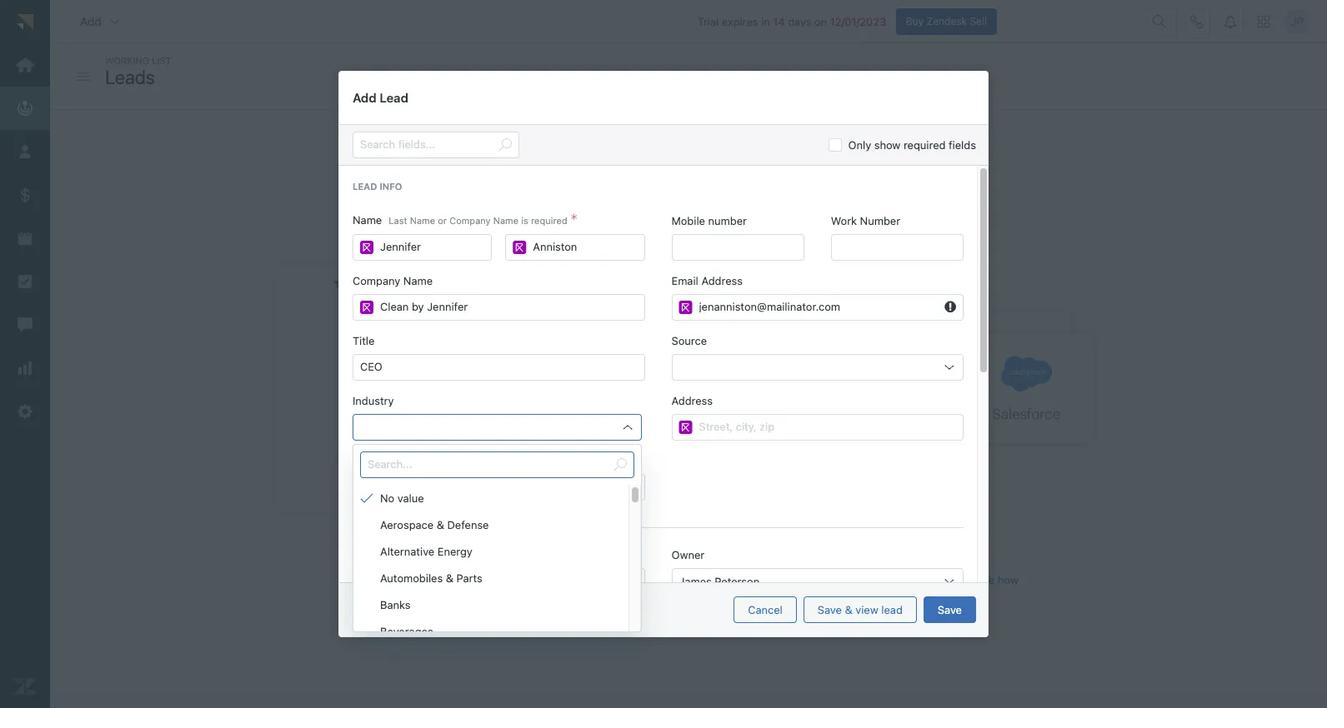 Task type: locate. For each thing, give the bounding box(es) containing it.
save
[[818, 603, 842, 617], [938, 603, 962, 617]]

about
[[756, 198, 785, 211], [391, 579, 421, 592]]

2 vertical spatial &
[[845, 603, 853, 617]]

reach
[[539, 579, 570, 592]]

1 horizontal spatial add
[[353, 90, 377, 105]]

395
[[761, 180, 781, 194]]

company right or
[[450, 215, 491, 226]]

leads up asterisk icon
[[559, 198, 586, 211]]

0 vertical spatial reach fill image
[[360, 241, 374, 254]]

work
[[831, 214, 857, 227]]

0 vertical spatial address
[[702, 274, 743, 288]]

company inside name last name or company name is required
[[450, 215, 491, 226]]

1 horizontal spatial &
[[446, 572, 454, 585]]

trial expires in 14 days on 12/01/2023
[[698, 15, 886, 28]]

1 horizontal spatial required
[[904, 138, 946, 152]]

create targeted lead lists with access to over 20 million businesses and 395 million prospect records. or import the leads you're already working on. learn about
[[398, 180, 980, 211]]

1 horizontal spatial about
[[756, 198, 785, 211]]

with
[[528, 180, 549, 194], [515, 579, 536, 592]]

working
[[663, 198, 703, 211]]

1 vertical spatial the
[[963, 180, 980, 194]]

reach fill image for last name "field"
[[513, 241, 526, 254]]

on.
[[706, 198, 722, 211]]

1 horizontal spatial reach fill image
[[679, 301, 693, 314]]

search image
[[1153, 15, 1167, 28]]

reach fill image down is
[[513, 241, 526, 254]]

0 horizontal spatial save
[[818, 603, 842, 617]]

add inside add button
[[80, 14, 102, 28]]

0 vertical spatial about
[[756, 198, 785, 211]]

leads
[[719, 142, 769, 167], [559, 198, 586, 211], [476, 543, 503, 557], [869, 574, 896, 587], [485, 579, 512, 592]]

prospect
[[820, 180, 865, 194]]

0 vertical spatial learn
[[725, 198, 753, 211]]

0 horizontal spatial lead
[[353, 181, 377, 192]]

& for aerospace
[[437, 519, 444, 532]]

number
[[860, 214, 901, 227]]

0 vertical spatial search image
[[499, 138, 512, 152]]

the
[[684, 142, 714, 167], [963, 180, 980, 194]]

None field
[[357, 475, 641, 500]]

& inside "button"
[[845, 603, 853, 617]]

1 vertical spatial required
[[531, 215, 568, 226]]

fields
[[949, 138, 976, 152]]

reach fill image down 'email'
[[679, 301, 693, 314]]

0 vertical spatial with
[[528, 180, 549, 194]]

lead right view
[[882, 603, 903, 617]]

aerospace
[[380, 519, 434, 532]]

lead info
[[353, 181, 402, 192]]

beverages
[[380, 625, 433, 639]]

cancel
[[748, 603, 783, 617]]

1 horizontal spatial million
[[784, 180, 817, 194]]

1 vertical spatial in
[[663, 142, 679, 167]]

0 horizontal spatial required
[[531, 215, 568, 226]]

1 vertical spatial company
[[353, 274, 400, 288]]

add left chevron down image
[[80, 14, 102, 28]]

learn down and
[[725, 198, 753, 211]]

buy zendesk sell
[[906, 15, 987, 27]]

1 vertical spatial reach fill image
[[679, 301, 693, 314]]

status
[[353, 549, 385, 562]]

add up search fields... field
[[353, 90, 377, 105]]

bring
[[609, 142, 658, 167]]

& up find
[[437, 519, 444, 532]]

search image for search fields... field
[[499, 138, 512, 152]]

lead up search fields... field
[[380, 90, 409, 105]]

Work Number field
[[839, 235, 956, 260]]

with left reach
[[515, 579, 536, 592]]

0 horizontal spatial &
[[437, 519, 444, 532]]

lead
[[380, 90, 409, 105], [353, 181, 377, 192]]

1 vertical spatial lead
[[353, 181, 377, 192]]

in right bring
[[663, 142, 679, 167]]

in left 14
[[761, 15, 770, 28]]

the up "businesses"
[[684, 142, 714, 167]]

1 horizontal spatial search image
[[614, 459, 627, 472]]

zendesk products image
[[1258, 16, 1270, 27]]

name left or
[[410, 215, 435, 226]]

Last Name field
[[533, 235, 637, 260]]

info
[[380, 181, 402, 192]]

0 vertical spatial reach fill image
[[513, 241, 526, 254]]

2 vertical spatial reach fill image
[[679, 421, 693, 434]]

lists
[[504, 180, 525, 194]]

trial
[[698, 15, 719, 28]]

1 vertical spatial &
[[446, 572, 454, 585]]

new inside find new leads 'button'
[[452, 543, 473, 557]]

Address field
[[699, 415, 956, 440]]

name down first name field
[[403, 274, 433, 288]]

0 vertical spatial new
[[452, 543, 473, 557]]

show
[[949, 574, 977, 587]]

million
[[644, 180, 677, 194], [784, 180, 817, 194]]

0 horizontal spatial million
[[644, 180, 677, 194]]

add lead
[[353, 90, 409, 105]]

new right find
[[452, 543, 473, 557]]

company
[[450, 215, 491, 226], [353, 274, 400, 288]]

lead inside create targeted lead lists with access to over 20 million businesses and 395 million prospect records. or import the leads you're already working on. learn about
[[480, 180, 501, 194]]

defense
[[447, 519, 489, 532]]

1 vertical spatial learn
[[360, 579, 389, 592]]

company up title at the left top of the page
[[353, 274, 400, 288]]

0 vertical spatial company
[[450, 215, 491, 226]]

million up already
[[644, 180, 677, 194]]

reach fill image for address
[[679, 421, 693, 434]]

12/01/2023
[[830, 15, 886, 28]]

Email Address field
[[699, 295, 938, 320]]

search image
[[499, 138, 512, 152], [614, 459, 627, 472]]

name left is
[[493, 215, 519, 226]]

new
[[360, 575, 383, 589]]

leads inside create targeted lead lists with access to over 20 million businesses and 395 million prospect records. or import the leads you're already working on. learn about
[[559, 198, 586, 211]]

0 vertical spatial &
[[437, 519, 444, 532]]

leads inside 'button'
[[476, 543, 503, 557]]

1 horizontal spatial lead
[[380, 90, 409, 105]]

with right lists
[[528, 180, 549, 194]]

energy
[[438, 545, 473, 559]]

address down source
[[672, 394, 713, 408]]

million right 395
[[784, 180, 817, 194]]

with inside create targeted lead lists with access to over 20 million businesses and 395 million prospect records. or import the leads you're already working on. learn about
[[528, 180, 549, 194]]

show me how link
[[949, 574, 1019, 588]]

source
[[672, 334, 707, 348]]

0 horizontal spatial in
[[663, 142, 679, 167]]

new right finding
[[461, 579, 482, 592]]

0 horizontal spatial learn
[[360, 579, 389, 592]]

view
[[856, 603, 879, 617]]

1 horizontal spatial in
[[761, 15, 770, 28]]

address
[[702, 274, 743, 288], [672, 394, 713, 408]]

about inside create targeted lead lists with access to over 20 million businesses and 395 million prospect records. or import the leads you're already working on. learn about
[[756, 198, 785, 211]]

0 vertical spatial in
[[761, 15, 770, 28]]

Search fields... field
[[360, 133, 492, 158]]

email
[[672, 274, 699, 288]]

about up 'banks'
[[391, 579, 421, 592]]

save inside button
[[938, 603, 962, 617]]

1 save from the left
[[818, 603, 842, 617]]

exclamation sign image
[[945, 300, 956, 315]]

lead inside save & view lead "button"
[[882, 603, 903, 617]]

email address
[[672, 274, 743, 288]]

jp
[[1291, 14, 1304, 28]]

1 vertical spatial with
[[515, 579, 536, 592]]

address down 'mobile number' field
[[702, 274, 743, 288]]

1 horizontal spatial lead
[[882, 603, 903, 617]]

0 vertical spatial lead
[[480, 180, 501, 194]]

0 horizontal spatial lead
[[480, 180, 501, 194]]

reach fill image
[[513, 241, 526, 254], [679, 301, 693, 314]]

1 horizontal spatial save
[[938, 603, 962, 617]]

1 horizontal spatial the
[[963, 180, 980, 194]]

0 horizontal spatial search image
[[499, 138, 512, 152]]

& left view
[[845, 603, 853, 617]]

1 vertical spatial reach fill image
[[360, 301, 374, 314]]

1 vertical spatial search image
[[614, 459, 627, 472]]

save down add
[[818, 603, 842, 617]]

lead left lists
[[480, 180, 501, 194]]

save for save & view lead
[[818, 603, 842, 617]]

show
[[875, 138, 901, 152]]

reach fill image
[[360, 241, 374, 254], [360, 301, 374, 314], [679, 421, 693, 434]]

& for automobiles
[[446, 572, 454, 585]]

1 vertical spatial add
[[353, 90, 377, 105]]

0 horizontal spatial reach fill image
[[513, 241, 526, 254]]

save inside "button"
[[818, 603, 842, 617]]

records.
[[868, 180, 909, 194]]

0 horizontal spatial add
[[80, 14, 102, 28]]

0 horizontal spatial the
[[684, 142, 714, 167]]

& left parts
[[446, 572, 454, 585]]

save for save
[[938, 603, 962, 617]]

new button
[[353, 569, 645, 595]]

about down 395
[[756, 198, 785, 211]]

&
[[437, 519, 444, 532], [446, 572, 454, 585], [845, 603, 853, 617]]

bring in the leads
[[609, 142, 769, 167]]

lead left info
[[353, 181, 377, 192]]

in
[[761, 15, 770, 28], [663, 142, 679, 167]]

0 vertical spatial add
[[80, 14, 102, 28]]

name left last
[[353, 213, 382, 227]]

only show required fields
[[848, 138, 976, 152]]

leads down the defense
[[476, 543, 503, 557]]

leads right your
[[869, 574, 896, 587]]

name
[[353, 213, 382, 227], [410, 215, 435, 226], [493, 215, 519, 226], [403, 274, 433, 288]]

1 horizontal spatial learn
[[725, 198, 753, 211]]

leads right parts
[[485, 579, 512, 592]]

2 horizontal spatial &
[[845, 603, 853, 617]]

1 vertical spatial lead
[[882, 603, 903, 617]]

required right show
[[904, 138, 946, 152]]

2 save from the left
[[938, 603, 962, 617]]

required right is
[[531, 215, 568, 226]]

learn up 'banks'
[[360, 579, 389, 592]]

save down show
[[938, 603, 962, 617]]

0 horizontal spatial about
[[391, 579, 421, 592]]

the right import
[[963, 180, 980, 194]]

or
[[912, 180, 925, 194]]

add
[[80, 14, 102, 28], [353, 90, 377, 105]]

1 horizontal spatial company
[[450, 215, 491, 226]]



Task type: vqa. For each thing, say whether or not it's contained in the screenshot.
First Name 'field'
yes



Task type: describe. For each thing, give the bounding box(es) containing it.
over
[[603, 180, 625, 194]]

the inside create targeted lead lists with access to over 20 million businesses and 395 million prospect records. or import the leads you're already working on. learn about
[[963, 180, 980, 194]]

name last name or company name is required
[[353, 213, 568, 227]]

industry
[[353, 394, 394, 408]]

leads up and
[[719, 142, 769, 167]]

Mobile number field
[[679, 235, 797, 260]]

chevron down image
[[108, 15, 122, 28]]

save button
[[924, 597, 976, 624]]

mobile
[[672, 214, 705, 227]]

required inside name last name or company name is required
[[531, 215, 568, 226]]

businesses
[[680, 180, 736, 194]]

buy
[[906, 15, 924, 27]]

no
[[380, 492, 395, 505]]

last
[[389, 215, 407, 226]]

targeted
[[434, 180, 477, 194]]

learn about finding new leads with reach
[[360, 579, 570, 592]]

aerospace & defense
[[380, 519, 489, 532]]

find
[[428, 543, 449, 557]]

1 vertical spatial address
[[672, 394, 713, 408]]

import
[[928, 180, 961, 194]]

20
[[628, 180, 641, 194]]

Search... field
[[368, 453, 607, 478]]

no value
[[380, 492, 424, 505]]

buy zendesk sell button
[[896, 8, 997, 35]]

bell image
[[1224, 15, 1237, 28]]

parts
[[457, 572, 483, 585]]

1 vertical spatial about
[[391, 579, 421, 592]]

or
[[438, 215, 447, 226]]

expires
[[722, 15, 758, 28]]

reach fill image for company name
[[360, 301, 374, 314]]

Company Name field
[[380, 295, 637, 320]]

access
[[552, 180, 587, 194]]

0 vertical spatial the
[[684, 142, 714, 167]]

how
[[998, 574, 1019, 587]]

or,
[[806, 574, 819, 587]]

owner
[[672, 549, 705, 562]]

add button
[[67, 5, 135, 38]]

0 vertical spatial required
[[904, 138, 946, 152]]

peterson
[[715, 575, 760, 589]]

& for save
[[845, 603, 853, 617]]

find new leads button
[[413, 537, 517, 564]]

title
[[353, 334, 375, 348]]

already
[[623, 198, 660, 211]]

zendesk
[[927, 15, 967, 27]]

alternative energy
[[380, 545, 473, 559]]

add
[[822, 574, 841, 587]]

1 vertical spatial new
[[461, 579, 482, 592]]

is
[[521, 215, 529, 226]]

tags
[[353, 454, 377, 468]]

working list leads
[[105, 55, 171, 88]]

manually.
[[899, 574, 946, 587]]

list
[[152, 55, 171, 66]]

find new leads
[[428, 543, 503, 557]]

0 vertical spatial lead
[[380, 90, 409, 105]]

you're
[[589, 198, 621, 211]]

reach fill image for email address 'field' on the right of page
[[679, 301, 693, 314]]

1 million from the left
[[644, 180, 677, 194]]

sell
[[970, 15, 987, 27]]

finding
[[423, 579, 458, 592]]

add for add lead
[[353, 90, 377, 105]]

14
[[773, 15, 785, 28]]

on
[[815, 15, 827, 28]]

finding new leads with reach link
[[423, 579, 570, 593]]

and
[[739, 180, 758, 194]]

0 horizontal spatial company
[[353, 274, 400, 288]]

zendesk image
[[14, 676, 36, 698]]

your
[[844, 574, 866, 587]]

jp button
[[1284, 8, 1311, 35]]

2 million from the left
[[784, 180, 817, 194]]

james
[[679, 575, 712, 589]]

value
[[398, 492, 424, 505]]

asterisk image
[[571, 214, 578, 227]]

working
[[105, 55, 149, 66]]

company name
[[353, 274, 433, 288]]

Title field
[[360, 355, 637, 380]]

days
[[788, 15, 812, 28]]

banks
[[380, 599, 411, 612]]

number
[[708, 214, 747, 227]]

to
[[590, 180, 600, 194]]

save & view lead
[[818, 603, 903, 617]]

automobiles
[[380, 572, 443, 585]]

leads
[[105, 65, 155, 88]]

me
[[980, 574, 995, 587]]

calls image
[[1191, 15, 1204, 28]]

cancel button
[[734, 597, 797, 624]]

create
[[398, 180, 431, 194]]

or, add your leads manually. show me how
[[806, 574, 1019, 587]]

james peterson button
[[672, 569, 964, 595]]

work number
[[831, 214, 901, 227]]

add for add
[[80, 14, 102, 28]]

search image for search... field on the bottom of page
[[614, 459, 627, 472]]

only
[[848, 138, 872, 152]]

First Name field
[[380, 235, 485, 260]]

alternative
[[380, 545, 435, 559]]

learn inside create targeted lead lists with access to over 20 million businesses and 395 million prospect records. or import the leads you're already working on. learn about
[[725, 198, 753, 211]]

mobile number
[[672, 214, 747, 227]]

save & view lead button
[[804, 597, 917, 624]]



